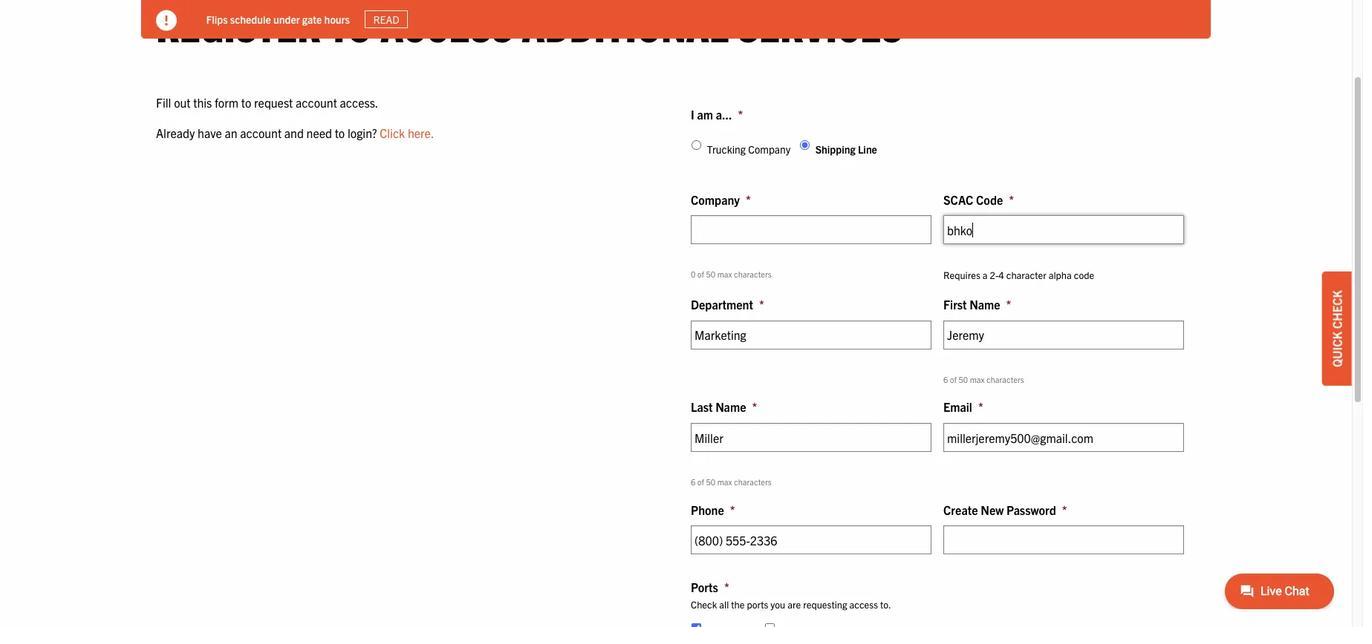 Task type: locate. For each thing, give the bounding box(es) containing it.
company left shipping line option on the right top of page
[[748, 143, 791, 156]]

of
[[698, 269, 704, 280], [950, 374, 957, 385], [698, 477, 704, 487]]

1 vertical spatial 50
[[959, 374, 968, 385]]

1 vertical spatial company
[[691, 192, 740, 207]]

6 up email
[[944, 374, 948, 385]]

0 vertical spatial account
[[296, 95, 337, 110]]

0 horizontal spatial 6
[[691, 477, 696, 487]]

50 for last
[[706, 477, 716, 487]]

2 vertical spatial 50
[[706, 477, 716, 487]]

max up phone * at the right bottom
[[717, 477, 732, 487]]

1 vertical spatial to
[[335, 126, 345, 141]]

last
[[691, 400, 713, 415]]

max up department
[[717, 269, 732, 280]]

company
[[748, 143, 791, 156], [691, 192, 740, 207]]

gate
[[303, 12, 322, 26]]

0 horizontal spatial to
[[241, 95, 251, 110]]

1 vertical spatial 6 of 50 max characters
[[691, 477, 772, 487]]

create new password *
[[944, 503, 1067, 518]]

name down 'a'
[[970, 297, 1000, 312]]

0 horizontal spatial check
[[691, 599, 717, 611]]

1 horizontal spatial 6
[[944, 374, 948, 385]]

2 vertical spatial of
[[698, 477, 704, 487]]

* up all
[[724, 580, 729, 595]]

flips schedule under gate hours
[[207, 12, 350, 26]]

* right last
[[752, 400, 757, 415]]

1 vertical spatial 6
[[691, 477, 696, 487]]

name
[[970, 297, 1000, 312], [716, 400, 746, 415]]

click here. link
[[380, 126, 434, 141]]

of right 0
[[698, 269, 704, 280]]

6 up phone
[[691, 477, 696, 487]]

max for last
[[717, 477, 732, 487]]

* right email
[[978, 400, 983, 415]]

0 of 50 max characters
[[691, 269, 772, 280]]

schedule
[[231, 12, 271, 26]]

0 vertical spatial 50
[[706, 269, 716, 280]]

read
[[374, 13, 400, 26]]

6 for first name
[[944, 374, 948, 385]]

Oakland checkbox
[[765, 624, 775, 628]]

0 horizontal spatial account
[[240, 126, 282, 141]]

name right last
[[716, 400, 746, 415]]

check down ports
[[691, 599, 717, 611]]

6 of 50 max characters up phone * at the right bottom
[[691, 477, 772, 487]]

create
[[944, 503, 978, 518]]

i
[[691, 107, 695, 122]]

50 right 0
[[706, 269, 716, 280]]

name for last name
[[716, 400, 746, 415]]

first
[[944, 297, 967, 312]]

2 vertical spatial max
[[717, 477, 732, 487]]

0 vertical spatial name
[[970, 297, 1000, 312]]

50
[[706, 269, 716, 280], [959, 374, 968, 385], [706, 477, 716, 487]]

quick check
[[1330, 290, 1345, 367]]

Los Angeles checkbox
[[692, 624, 701, 628]]

0 vertical spatial max
[[717, 269, 732, 280]]

code
[[1074, 269, 1095, 282]]

company down trucking
[[691, 192, 740, 207]]

account up need
[[296, 95, 337, 110]]

already
[[156, 126, 195, 141]]

0 horizontal spatial name
[[716, 400, 746, 415]]

* down requires a 2-4 character alpha code
[[1006, 297, 1011, 312]]

*
[[738, 107, 743, 122], [746, 192, 751, 207], [1009, 192, 1014, 207], [759, 297, 764, 312], [1006, 297, 1011, 312], [752, 400, 757, 415], [978, 400, 983, 415], [730, 503, 735, 518], [1062, 503, 1067, 518], [724, 580, 729, 595]]

1 horizontal spatial name
[[970, 297, 1000, 312]]

None text field
[[691, 216, 932, 245], [944, 424, 1184, 452], [691, 216, 932, 245], [944, 424, 1184, 452]]

this
[[193, 95, 212, 110]]

* right code
[[1009, 192, 1014, 207]]

6 for last name
[[691, 477, 696, 487]]

50 up email *
[[959, 374, 968, 385]]

2 vertical spatial characters
[[734, 477, 772, 487]]

account
[[296, 95, 337, 110], [240, 126, 282, 141]]

* down trucking company
[[746, 192, 751, 207]]

hours
[[325, 12, 350, 26]]

to right need
[[335, 126, 345, 141]]

None text field
[[944, 216, 1184, 245], [691, 321, 932, 350], [944, 321, 1184, 350], [691, 424, 932, 452], [691, 526, 932, 555], [944, 216, 1184, 245], [691, 321, 932, 350], [944, 321, 1184, 350], [691, 424, 932, 452], [691, 526, 932, 555]]

characters for last name *
[[734, 477, 772, 487]]

shipping
[[816, 143, 856, 156]]

to right form
[[241, 95, 251, 110]]

you
[[771, 599, 786, 611]]

phone *
[[691, 503, 735, 518]]

check up quick
[[1330, 290, 1345, 329]]

last name *
[[691, 400, 757, 415]]

0 vertical spatial of
[[698, 269, 704, 280]]

0 vertical spatial 6 of 50 max characters
[[944, 374, 1024, 385]]

email
[[944, 400, 973, 415]]

1 vertical spatial check
[[691, 599, 717, 611]]

trucking company
[[707, 143, 791, 156]]

account right an
[[240, 126, 282, 141]]

max
[[717, 269, 732, 280], [970, 374, 985, 385], [717, 477, 732, 487]]

1 vertical spatial characters
[[987, 374, 1024, 385]]

fill
[[156, 95, 171, 110]]

None password field
[[944, 526, 1184, 555]]

0 vertical spatial check
[[1330, 290, 1345, 329]]

characters
[[734, 269, 772, 280], [987, 374, 1024, 385], [734, 477, 772, 487]]

department
[[691, 297, 753, 312]]

0 horizontal spatial company
[[691, 192, 740, 207]]

6 of 50 max characters
[[944, 374, 1024, 385], [691, 477, 772, 487]]

i am a... *
[[691, 107, 743, 122]]

1 vertical spatial of
[[950, 374, 957, 385]]

6
[[944, 374, 948, 385], [691, 477, 696, 487]]

are
[[788, 599, 801, 611]]

character
[[1007, 269, 1047, 282]]

ports * check all the ports you are requesting access to.
[[691, 580, 891, 611]]

1 vertical spatial max
[[970, 374, 985, 385]]

* right a...
[[738, 107, 743, 122]]

of up email
[[950, 374, 957, 385]]

a
[[983, 269, 988, 282]]

max for company
[[717, 269, 732, 280]]

6 of 50 max characters for first name
[[944, 374, 1024, 385]]

1 vertical spatial account
[[240, 126, 282, 141]]

to
[[241, 95, 251, 110], [335, 126, 345, 141]]

email *
[[944, 400, 983, 415]]

50 up phone * at the right bottom
[[706, 477, 716, 487]]

scac code *
[[944, 192, 1014, 207]]

50 for first
[[959, 374, 968, 385]]

click
[[380, 126, 405, 141]]

1 horizontal spatial company
[[748, 143, 791, 156]]

0 horizontal spatial 6 of 50 max characters
[[691, 477, 772, 487]]

0 vertical spatial characters
[[734, 269, 772, 280]]

6 of 50 max characters up email *
[[944, 374, 1024, 385]]

check
[[1330, 290, 1345, 329], [691, 599, 717, 611]]

of for last
[[698, 477, 704, 487]]

1 vertical spatial name
[[716, 400, 746, 415]]

0 vertical spatial 6
[[944, 374, 948, 385]]

flips
[[207, 12, 228, 26]]

of up phone
[[698, 477, 704, 487]]

of for first
[[950, 374, 957, 385]]

1 horizontal spatial 6 of 50 max characters
[[944, 374, 1024, 385]]

* right phone
[[730, 503, 735, 518]]

quick
[[1330, 332, 1345, 367]]

max up email *
[[970, 374, 985, 385]]



Task type: vqa. For each thing, say whether or not it's contained in the screenshot.
6 of 50 max characters
yes



Task type: describe. For each thing, give the bounding box(es) containing it.
ports
[[691, 580, 718, 595]]

check inside ports * check all the ports you are requesting access to.
[[691, 599, 717, 611]]

fill out this form to request account access.
[[156, 95, 378, 110]]

characters for first name *
[[987, 374, 1024, 385]]

6 of 50 max characters for last name
[[691, 477, 772, 487]]

phone
[[691, 503, 724, 518]]

50 for company
[[706, 269, 716, 280]]

access.
[[340, 95, 378, 110]]

* right password
[[1062, 503, 1067, 518]]

an
[[225, 126, 237, 141]]

first name *
[[944, 297, 1011, 312]]

department *
[[691, 297, 764, 312]]

and
[[284, 126, 304, 141]]

to.
[[880, 599, 891, 611]]

of for company
[[698, 269, 704, 280]]

alpha
[[1049, 269, 1072, 282]]

have
[[198, 126, 222, 141]]

* inside ports * check all the ports you are requesting access to.
[[724, 580, 729, 595]]

new
[[981, 503, 1004, 518]]

the
[[731, 599, 745, 611]]

line
[[858, 143, 877, 156]]

requires
[[944, 269, 981, 282]]

* right department
[[759, 297, 764, 312]]

1 horizontal spatial account
[[296, 95, 337, 110]]

requesting
[[803, 599, 847, 611]]

1 horizontal spatial to
[[335, 126, 345, 141]]

access
[[850, 599, 878, 611]]

login?
[[348, 126, 377, 141]]

max for first
[[970, 374, 985, 385]]

1 horizontal spatial check
[[1330, 290, 1345, 329]]

request
[[254, 95, 293, 110]]

solid image
[[156, 10, 177, 31]]

Shipping Line radio
[[800, 141, 810, 150]]

quick check link
[[1323, 272, 1352, 386]]

form
[[215, 95, 239, 110]]

Trucking Company radio
[[692, 141, 701, 150]]

0
[[691, 269, 696, 280]]

ports
[[747, 599, 768, 611]]

am
[[697, 107, 713, 122]]

already have an account and need to login? click here.
[[156, 126, 434, 141]]

here.
[[408, 126, 434, 141]]

trucking
[[707, 143, 746, 156]]

a...
[[716, 107, 732, 122]]

requires a 2-4 character alpha code
[[944, 269, 1095, 282]]

under
[[274, 12, 300, 26]]

out
[[174, 95, 191, 110]]

scac
[[944, 192, 974, 207]]

0 vertical spatial to
[[241, 95, 251, 110]]

shipping line
[[816, 143, 877, 156]]

name for first name
[[970, 297, 1000, 312]]

password
[[1007, 503, 1056, 518]]

2-
[[990, 269, 999, 282]]

need
[[307, 126, 332, 141]]

characters for company *
[[734, 269, 772, 280]]

code
[[976, 192, 1003, 207]]

4
[[999, 269, 1004, 282]]

company *
[[691, 192, 751, 207]]

0 vertical spatial company
[[748, 143, 791, 156]]

read link
[[365, 10, 409, 28]]

all
[[719, 599, 729, 611]]



